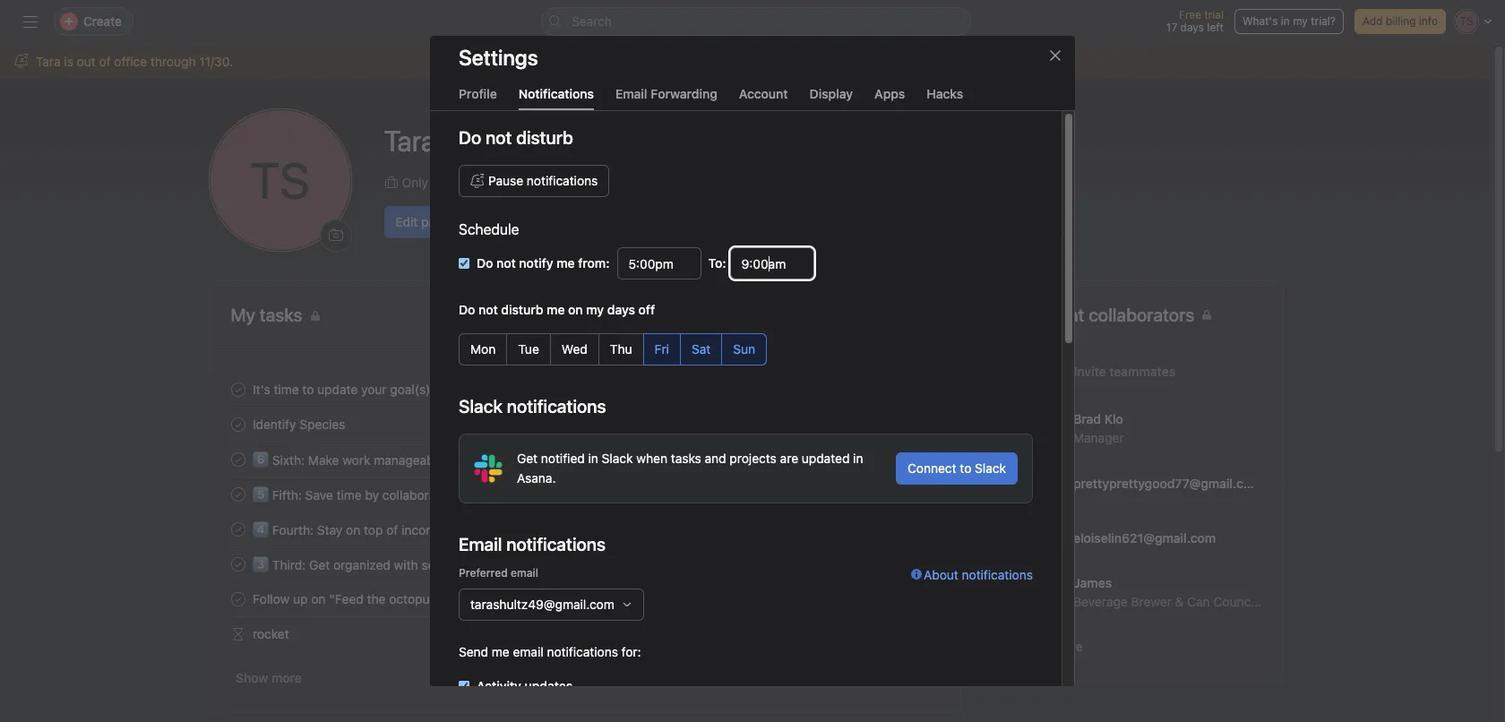 Task type: describe. For each thing, give the bounding box(es) containing it.
updated
[[802, 451, 850, 466]]

completed checkbox for 4️⃣
[[227, 518, 249, 540]]

add about me
[[599, 174, 681, 190]]

2 vertical spatial notifications
[[547, 644, 618, 660]]

do not disturb
[[459, 127, 573, 148]]

2 oct from the top
[[904, 488, 922, 501]]

completed checkbox for follow
[[227, 588, 249, 610]]

ts button
[[208, 108, 352, 252]]

rocket
[[252, 626, 289, 642]]

oct for 3️⃣ third: get organized with sections
[[904, 557, 922, 571]]

more for show more "button" to the left
[[271, 670, 301, 686]]

5️⃣ fifth: save time by collaborating in asana
[[252, 488, 510, 503]]

4️⃣ fourth: stay on top of incoming work
[[252, 523, 485, 538]]

asana
[[474, 488, 510, 503]]

oct 30 for 3️⃣ third: get organized with sections
[[904, 557, 939, 571]]

show more for right show more "button"
[[1017, 639, 1083, 654]]

organized
[[333, 557, 390, 573]]

search list box
[[541, 7, 972, 36]]

about
[[626, 174, 660, 190]]

completed checkbox for 3️⃣
[[227, 553, 249, 575]]

by
[[365, 488, 379, 503]]

2 30 from the top
[[925, 488, 939, 501]]

is
[[64, 54, 73, 69]]

17
[[1167, 21, 1178, 34]]

schedule
[[459, 221, 519, 238]]

days off
[[608, 302, 655, 317]]

do not disturb me on my days off
[[459, 302, 655, 317]]

me inside add about me button
[[663, 174, 681, 190]]

forwarding
[[651, 86, 718, 101]]

james
[[1073, 575, 1112, 590]]

1 horizontal spatial me
[[547, 302, 565, 317]]

5️⃣
[[252, 488, 268, 503]]

collaborating
[[382, 488, 458, 503]]

through
[[151, 54, 196, 69]]

email notifications
[[459, 534, 606, 555]]

tue
[[518, 341, 539, 357]]

profile
[[421, 214, 458, 229]]

not disturb
[[486, 127, 573, 148]]

1 vertical spatial of
[[386, 523, 398, 538]]

oct 30 button for 6️⃣ sixth: make work manageable
[[904, 453, 939, 466]]

are
[[780, 451, 799, 466]]

and
[[705, 451, 727, 466]]

frequent collaborators
[[1012, 305, 1195, 325]]

connect
[[908, 461, 957, 476]]

sections
[[421, 557, 470, 573]]

1 vertical spatial email
[[513, 644, 544, 660]]

billing
[[1386, 14, 1417, 28]]

oct 30 button for 3️⃣ third: get organized with sections
[[904, 557, 939, 571]]

profile button
[[459, 86, 497, 110]]

can
[[1187, 594, 1210, 609]]

oct 30 for 6️⃣ sixth: make work manageable
[[904, 453, 939, 466]]

add billing info
[[1363, 14, 1439, 28]]

updates
[[525, 678, 573, 694]]

trial
[[1205, 8, 1224, 22]]

connect to slack link
[[896, 453, 1018, 485]]

30 for 3️⃣ third: get organized with sections
[[925, 557, 939, 571]]

save
[[305, 488, 333, 503]]

preferred email
[[459, 566, 539, 580]]

it's time to update your goal(s)
[[252, 382, 430, 397]]

in inside button
[[1281, 14, 1290, 28]]

tara is out of office through 11/30.
[[36, 54, 233, 69]]

notified
[[541, 451, 585, 466]]

incoming
[[401, 523, 454, 538]]

completed checkbox for it's
[[227, 379, 249, 400]]

display button
[[810, 86, 853, 110]]

do for do not disturb me on my days off
[[459, 302, 475, 317]]

completed image for 6️⃣
[[227, 449, 249, 470]]

0 horizontal spatial me
[[492, 644, 510, 660]]

1 vertical spatial on
[[346, 523, 360, 538]]

activity updates
[[477, 678, 573, 694]]

get inside get notified in slack when tasks and projects are updated in asana.
[[517, 451, 538, 466]]

about
[[924, 567, 959, 583]]

tara schultz
[[384, 123, 534, 157]]

email forwarding button
[[616, 86, 718, 110]]

in right updated
[[853, 451, 864, 466]]

0 horizontal spatial work
[[342, 453, 370, 468]]

manageable
[[374, 453, 444, 468]]

completed image for 3️⃣
[[227, 553, 249, 575]]

tara
[[36, 54, 61, 69]]

show more for show more "button" to the left
[[235, 670, 301, 686]]

email forwarding
[[616, 86, 718, 101]]

completed image for 4️⃣
[[227, 518, 249, 540]]

profile
[[459, 86, 497, 101]]

search
[[572, 13, 612, 29]]

completed checkbox for identify
[[227, 414, 249, 435]]

0 horizontal spatial show
[[235, 670, 268, 686]]

not for notify
[[497, 255, 516, 271]]

notifications for about notifications
[[962, 567, 1033, 583]]

add billing info button
[[1355, 9, 1447, 34]]

0 horizontal spatial show more button
[[231, 662, 306, 695]]

eloiselin621@gmail.com link
[[991, 511, 1283, 566]]

3️⃣
[[252, 557, 268, 573]]

notifications button
[[519, 86, 594, 110]]

completed image for identify
[[227, 414, 249, 435]]

do for do not notify me from:
[[477, 255, 493, 271]]

email
[[616, 86, 648, 101]]

my inside button
[[1293, 14, 1308, 28]]

sun
[[733, 341, 756, 357]]

councilor
[[1214, 594, 1269, 609]]

sat
[[692, 341, 711, 357]]

add for add about me
[[599, 174, 622, 190]]

james beverage brewer & can councilor
[[1073, 575, 1269, 609]]

follow up on "feed the octopus!"
[[252, 592, 445, 607]]

completed checkbox for 5️⃣
[[227, 484, 249, 505]]

add about me button
[[576, 166, 686, 199]]

third:
[[272, 557, 305, 573]]

prettyprettygood77@gmail.com
[[1073, 475, 1262, 491]]

1 horizontal spatial show
[[1017, 639, 1049, 654]]

6️⃣
[[252, 453, 268, 468]]

big
[[516, 174, 534, 190]]

about notifications link
[[911, 566, 1033, 643]]

3️⃣ third: get organized with sections
[[252, 557, 470, 573]]

1 horizontal spatial time
[[336, 488, 361, 503]]

slack notifications
[[459, 396, 606, 417]]



Task type: locate. For each thing, give the bounding box(es) containing it.
slack left "pr"
[[975, 461, 1007, 476]]

Activity updates checkbox
[[459, 681, 470, 692]]

1 horizontal spatial slack
[[975, 461, 1007, 476]]

1 vertical spatial oct
[[904, 488, 922, 501]]

1 vertical spatial more
[[271, 670, 301, 686]]

me right send at the left of page
[[492, 644, 510, 660]]

1 completed checkbox from the top
[[227, 379, 249, 400]]

1 horizontal spatial to
[[960, 461, 972, 476]]

office
[[114, 54, 147, 69]]

None text field
[[617, 247, 701, 280], [730, 247, 814, 280], [617, 247, 701, 280], [730, 247, 814, 280]]

oct right updated
[[904, 453, 922, 466]]

identify species
[[252, 417, 345, 432]]

0 vertical spatial more
[[1053, 639, 1083, 654]]

completed image left identify
[[227, 414, 249, 435]]

brad klo manager
[[1073, 411, 1124, 445]]

follow
[[252, 592, 289, 607]]

it's
[[252, 382, 270, 397]]

0 vertical spatial me
[[663, 174, 681, 190]]

time right it's
[[273, 382, 299, 397]]

1 oct from the top
[[904, 453, 922, 466]]

completed checkbox left 6️⃣
[[227, 449, 249, 470]]

2 completed image from the top
[[227, 484, 249, 505]]

tara schultz (she/her)
[[384, 123, 588, 157]]

to right 'connect'
[[960, 461, 972, 476]]

1 oct 30 button from the top
[[904, 453, 939, 466]]

completed checkbox left follow
[[227, 588, 249, 610]]

1 vertical spatial oct 30 button
[[904, 557, 939, 571]]

do up 'mon'
[[459, 302, 475, 317]]

1 vertical spatial work
[[457, 523, 485, 538]]

1 vertical spatial 30
[[925, 488, 939, 501]]

my tasks
[[231, 305, 303, 325]]

2 vertical spatial me
[[492, 644, 510, 660]]

not left disturb
[[479, 302, 498, 317]]

0 vertical spatial not
[[497, 255, 516, 271]]

of right top
[[386, 523, 398, 538]]

1 oct 30 from the top
[[904, 453, 939, 466]]

2 vertical spatial completed image
[[227, 553, 249, 575]]

my left trial?
[[1293, 14, 1308, 28]]

notifications up updates
[[547, 644, 618, 660]]

1 vertical spatial my
[[586, 302, 604, 317]]

show down ja
[[1017, 639, 1049, 654]]

more down beverage
[[1053, 639, 1083, 654]]

2 horizontal spatial on
[[568, 302, 583, 317]]

completed checkbox for 6️⃣
[[227, 449, 249, 470]]

notifications down (she/her) at the left top of the page
[[527, 173, 598, 188]]

tasks
[[671, 451, 702, 466]]

add left about
[[599, 174, 622, 190]]

search button
[[541, 7, 972, 36]]

1 vertical spatial to
[[960, 461, 972, 476]]

2 oct 30 from the top
[[904, 488, 939, 501]]

show more button down 'rocket'
[[231, 662, 306, 695]]

1 vertical spatial show more
[[235, 670, 301, 686]]

2 vertical spatial on
[[311, 592, 325, 607]]

3 oct 30 from the top
[[904, 557, 939, 571]]

0 horizontal spatial more
[[271, 670, 301, 686]]

in right notified
[[588, 451, 599, 466]]

send
[[459, 644, 489, 660]]

0 vertical spatial time
[[273, 382, 299, 397]]

wed
[[562, 341, 588, 357]]

notify
[[519, 255, 553, 271]]

get notified in slack when tasks and projects are updated in asana.
[[517, 451, 864, 486]]

oct 30 button
[[904, 453, 939, 466], [904, 557, 939, 571]]

work down asana
[[457, 523, 485, 538]]

do right do not notify me from: option
[[477, 255, 493, 271]]

2 completed image from the top
[[227, 449, 249, 470]]

completed image left follow
[[227, 588, 249, 610]]

completed image
[[227, 414, 249, 435], [227, 449, 249, 470], [227, 518, 249, 540], [227, 588, 249, 610]]

Completed checkbox
[[227, 379, 249, 400], [227, 414, 249, 435], [227, 553, 249, 575]]

2 completed checkbox from the top
[[227, 484, 249, 505]]

0 horizontal spatial get
[[309, 557, 330, 573]]

free trial 17 days left
[[1167, 8, 1224, 34]]

2 completed checkbox from the top
[[227, 414, 249, 435]]

0 horizontal spatial of
[[99, 54, 111, 69]]

on up wed
[[568, 302, 583, 317]]

0 vertical spatial completed checkbox
[[227, 379, 249, 400]]

the
[[367, 592, 385, 607]]

goal(s)
[[390, 382, 430, 397]]

of
[[99, 54, 111, 69], [386, 523, 398, 538]]

0 vertical spatial to
[[302, 382, 314, 397]]

for:
[[622, 644, 641, 660]]

edit profile
[[396, 214, 458, 229]]

0 horizontal spatial add
[[599, 174, 622, 190]]

slack
[[602, 451, 633, 466], [975, 461, 1007, 476]]

0 vertical spatial completed image
[[227, 379, 249, 400]]

1 horizontal spatial show more
[[1017, 639, 1083, 654]]

1 completed image from the top
[[227, 379, 249, 400]]

in left asana
[[461, 488, 471, 503]]

more for right show more "button"
[[1053, 639, 1083, 654]]

in right what's
[[1281, 14, 1290, 28]]

show more button down ja
[[1012, 631, 1088, 663]]

3 30 from the top
[[925, 557, 939, 571]]

completed checkbox left 5️⃣
[[227, 484, 249, 505]]

work right "make"
[[342, 453, 370, 468]]

add for add billing info
[[1363, 14, 1383, 28]]

show more down 'rocket'
[[235, 670, 301, 686]]

email up activity updates
[[513, 644, 544, 660]]

free
[[1180, 8, 1202, 22]]

slack inside get notified in slack when tasks and projects are updated in asana.
[[602, 451, 633, 466]]

completed image left 6️⃣
[[227, 449, 249, 470]]

4 completed checkbox from the top
[[227, 588, 249, 610]]

oct left 'about' in the bottom right of the page
[[904, 557, 922, 571]]

1 vertical spatial completed image
[[227, 484, 249, 505]]

1 vertical spatial completed checkbox
[[227, 414, 249, 435]]

1 vertical spatial do
[[477, 255, 493, 271]]

1 vertical spatial show
[[235, 670, 268, 686]]

only developer
[[402, 174, 491, 190]]

show more down ja
[[1017, 639, 1083, 654]]

tarashultz49@gmail.com button
[[459, 589, 644, 621]]

1 horizontal spatial on
[[346, 523, 360, 538]]

completed checkbox left identify
[[227, 414, 249, 435]]

completed image left it's
[[227, 379, 249, 400]]

add left billing
[[1363, 14, 1383, 28]]

2 vertical spatial oct
[[904, 557, 922, 571]]

what's in my trial? button
[[1235, 9, 1344, 34]]

0 vertical spatial email
[[511, 566, 539, 580]]

identify
[[252, 417, 296, 432]]

info
[[1420, 14, 1439, 28]]

1 30 from the top
[[925, 453, 939, 466]]

hacks button
[[927, 86, 964, 110]]

ts
[[250, 151, 310, 210]]

0 vertical spatial do
[[459, 127, 482, 148]]

of right out
[[99, 54, 111, 69]]

tarashultz49@gmail.com
[[471, 597, 615, 612]]

more down 'rocket'
[[271, 670, 301, 686]]

slack left 'when'
[[602, 451, 633, 466]]

add
[[1363, 14, 1383, 28], [599, 174, 622, 190]]

"feed
[[329, 592, 363, 607]]

pr
[[1034, 475, 1048, 492]]

2 vertical spatial do
[[459, 302, 475, 317]]

2 vertical spatial 30
[[925, 557, 939, 571]]

pause
[[488, 173, 524, 188]]

activity
[[477, 678, 522, 694]]

show down dependencies icon
[[235, 670, 268, 686]]

pause notifications button
[[459, 165, 610, 197]]

to left update
[[302, 382, 314, 397]]

0 horizontal spatial slack
[[602, 451, 633, 466]]

Completed checkbox
[[227, 449, 249, 470], [227, 484, 249, 505], [227, 518, 249, 540], [227, 588, 249, 610]]

completed image for 5️⃣
[[227, 484, 249, 505]]

(she/her)
[[542, 140, 588, 154]]

completed image for follow
[[227, 588, 249, 610]]

1 horizontal spatial of
[[386, 523, 398, 538]]

0 vertical spatial add
[[1363, 14, 1383, 28]]

1 vertical spatial time
[[336, 488, 361, 503]]

edit
[[396, 214, 418, 229]]

0 vertical spatial 30
[[925, 453, 939, 466]]

notifications for pause notifications
[[527, 173, 598, 188]]

0 vertical spatial oct 30 button
[[904, 453, 939, 466]]

fourth:
[[272, 523, 313, 538]]

2 vertical spatial oct 30
[[904, 557, 939, 571]]

thu
[[610, 341, 632, 357]]

0 horizontal spatial show more
[[235, 670, 301, 686]]

1 vertical spatial not
[[479, 302, 498, 317]]

0 vertical spatial my
[[1293, 14, 1308, 28]]

oct for 6️⃣ sixth: make work manageable
[[904, 453, 922, 466]]

me right about
[[663, 174, 681, 190]]

2 horizontal spatial me
[[663, 174, 681, 190]]

upload new photo image
[[328, 229, 343, 243]]

get up "asana."
[[517, 451, 538, 466]]

oct down 'connect'
[[904, 488, 922, 501]]

do down profile button
[[459, 127, 482, 148]]

do not notify me from:
[[477, 255, 610, 271]]

completed image
[[227, 379, 249, 400], [227, 484, 249, 505], [227, 553, 249, 575]]

1 vertical spatial oct 30
[[904, 488, 939, 501]]

0 vertical spatial work
[[342, 453, 370, 468]]

0 horizontal spatial to
[[302, 382, 314, 397]]

about notifications
[[924, 567, 1033, 583]]

1 horizontal spatial more
[[1053, 639, 1083, 654]]

2 oct 30 button from the top
[[904, 557, 939, 571]]

time left by
[[336, 488, 361, 503]]

slack icon image
[[474, 454, 503, 483]]

species
[[299, 417, 345, 432]]

what's
[[1243, 14, 1278, 28]]

4 completed image from the top
[[227, 588, 249, 610]]

3 oct from the top
[[904, 557, 922, 571]]

email down "email notifications"
[[511, 566, 539, 580]]

to
[[302, 382, 314, 397], [960, 461, 972, 476]]

trial?
[[1311, 14, 1336, 28]]

1 horizontal spatial add
[[1363, 14, 1383, 28]]

3 completed image from the top
[[227, 518, 249, 540]]

work
[[342, 453, 370, 468], [457, 523, 485, 538]]

3 completed image from the top
[[227, 553, 249, 575]]

not for disturb
[[479, 302, 498, 317]]

1 vertical spatial add
[[599, 174, 622, 190]]

oct 30
[[904, 453, 939, 466], [904, 488, 939, 501], [904, 557, 939, 571]]

4️⃣
[[252, 523, 268, 538]]

completed checkbox left 4️⃣
[[227, 518, 249, 540]]

1 vertical spatial notifications
[[962, 567, 1033, 583]]

on left top
[[346, 523, 360, 538]]

notifications inside about notifications link
[[962, 567, 1033, 583]]

apps button
[[875, 86, 905, 110]]

completed image left 3️⃣ at the left bottom of the page
[[227, 553, 249, 575]]

30
[[925, 453, 939, 466], [925, 488, 939, 501], [925, 557, 939, 571]]

30 for 6️⃣ sixth: make work manageable
[[925, 453, 939, 466]]

notifications inside pause notifications dropdown button
[[527, 173, 598, 188]]

get right third:
[[309, 557, 330, 573]]

your
[[361, 382, 386, 397]]

3 completed checkbox from the top
[[227, 553, 249, 575]]

1 vertical spatial me
[[547, 302, 565, 317]]

1 completed image from the top
[[227, 414, 249, 435]]

me
[[663, 174, 681, 190], [547, 302, 565, 317], [492, 644, 510, 660]]

notifications right 'about' in the bottom right of the page
[[962, 567, 1033, 583]]

asana.
[[517, 471, 556, 486]]

only
[[402, 174, 428, 190]]

top
[[364, 523, 383, 538]]

1 horizontal spatial work
[[457, 523, 485, 538]]

2 vertical spatial completed checkbox
[[227, 553, 249, 575]]

not left notify
[[497, 255, 516, 271]]

account button
[[739, 86, 788, 110]]

brad klo
[[1073, 411, 1123, 426]]

sixth:
[[272, 453, 304, 468]]

me from:
[[557, 255, 610, 271]]

0 vertical spatial get
[[517, 451, 538, 466]]

1 horizontal spatial get
[[517, 451, 538, 466]]

notifications
[[519, 86, 594, 101]]

up
[[293, 592, 307, 607]]

completed image for it's
[[227, 379, 249, 400]]

0 horizontal spatial time
[[273, 382, 299, 397]]

0 horizontal spatial my
[[586, 302, 604, 317]]

1 completed checkbox from the top
[[227, 449, 249, 470]]

fifth:
[[272, 488, 302, 503]]

on
[[568, 302, 583, 317], [346, 523, 360, 538], [311, 592, 325, 607]]

0 vertical spatial on
[[568, 302, 583, 317]]

send me email notifications for:
[[459, 644, 641, 660]]

0 vertical spatial notifications
[[527, 173, 598, 188]]

0 vertical spatial oct
[[904, 453, 922, 466]]

1 horizontal spatial show more button
[[1012, 631, 1088, 663]]

when
[[637, 451, 668, 466]]

0 vertical spatial show more
[[1017, 639, 1083, 654]]

me right disturb
[[547, 302, 565, 317]]

close image
[[1049, 48, 1063, 63]]

dependencies image
[[231, 627, 245, 641]]

to:
[[709, 255, 727, 271]]

completed image left 5️⃣
[[227, 484, 249, 505]]

mon
[[471, 341, 496, 357]]

0 vertical spatial of
[[99, 54, 111, 69]]

on right up
[[311, 592, 325, 607]]

completed checkbox left it's
[[227, 379, 249, 400]]

1 horizontal spatial my
[[1293, 14, 1308, 28]]

3 completed checkbox from the top
[[227, 518, 249, 540]]

Do not notify me from: checkbox
[[459, 258, 470, 269]]

account
[[739, 86, 788, 101]]

my left days off
[[586, 302, 604, 317]]

do for do not disturb
[[459, 127, 482, 148]]

completed image left 4️⃣
[[227, 518, 249, 540]]

1 vertical spatial get
[[309, 557, 330, 573]]

display
[[810, 86, 853, 101]]

0 vertical spatial show
[[1017, 639, 1049, 654]]

0 vertical spatial oct 30
[[904, 453, 939, 466]]

0 horizontal spatial on
[[311, 592, 325, 607]]

completed checkbox left 3️⃣ at the left bottom of the page
[[227, 553, 249, 575]]

octopus!"
[[389, 592, 445, 607]]



Task type: vqa. For each thing, say whether or not it's contained in the screenshot.
Completed option
yes



